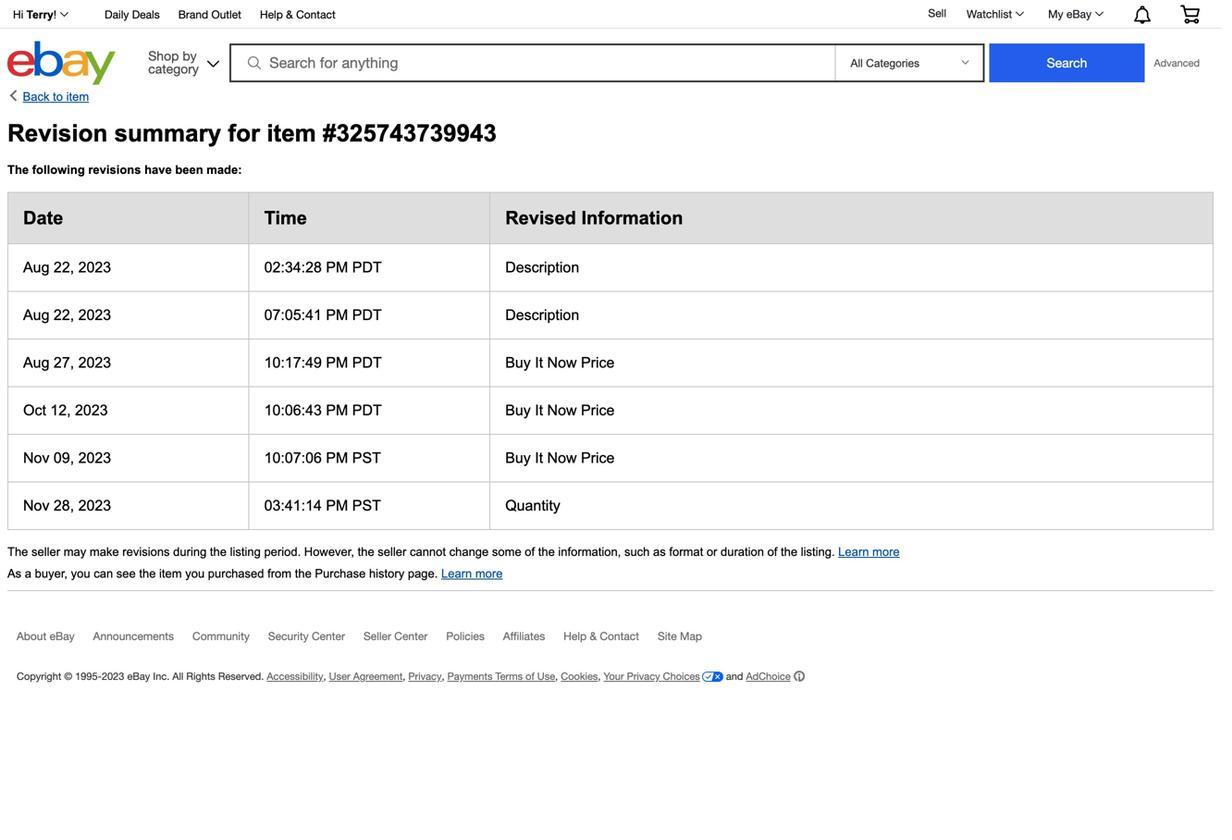 Task type: describe. For each thing, give the bounding box(es) containing it.
brand outlet
[[178, 8, 241, 21]]

it for 10:07:06 pm pst
[[535, 450, 543, 466]]

following
[[32, 163, 85, 177]]

my ebay link
[[1038, 3, 1112, 25]]

the up history
[[358, 545, 374, 559]]

can
[[94, 567, 113, 580]]

center for seller center
[[394, 630, 428, 642]]

brand outlet link
[[178, 5, 241, 25]]

4 , from the left
[[555, 670, 558, 682]]

listing
[[230, 545, 261, 559]]

& for the help & contact link to the right
[[590, 630, 597, 642]]

the seller may make revisions during the listing period. however, the seller cannot change some of the information, such as format or duration of the listing. learn more as a buyer, you can see the item you purchased from the purchase history page. learn more
[[7, 545, 900, 580]]

buyer,
[[35, 567, 68, 580]]

purchase
[[315, 567, 366, 580]]

time
[[264, 208, 307, 228]]

purchased
[[208, 567, 264, 580]]

back to item
[[23, 90, 89, 104]]

12,
[[50, 402, 71, 419]]

1 you from the left
[[71, 567, 90, 580]]

1 horizontal spatial help & contact link
[[564, 630, 658, 651]]

2023 for 10:06:43 pm pdt
[[75, 402, 108, 419]]

09,
[[54, 450, 74, 466]]

the left listing
[[210, 545, 227, 559]]

now for 10:17:49 pm pdt
[[547, 354, 577, 371]]

shop
[[148, 48, 179, 63]]

0 vertical spatial item
[[66, 90, 89, 104]]

user
[[329, 670, 350, 682]]

and
[[726, 670, 743, 682]]

pdt for 07:05:41 pm pdt
[[352, 307, 382, 323]]

02:34:28 pm pdt
[[264, 259, 382, 276]]

user agreement link
[[329, 670, 403, 682]]

27,
[[54, 354, 74, 371]]

daily
[[105, 8, 129, 21]]

buy for 10:07:06 pm pst
[[505, 450, 531, 466]]

see
[[116, 567, 136, 580]]

the left listing.
[[781, 545, 798, 559]]

from
[[267, 567, 292, 580]]

announcements link
[[93, 630, 192, 651]]

been
[[175, 163, 203, 177]]

2023 for 03:41:14 pm pst
[[78, 497, 111, 514]]

revised information
[[505, 208, 683, 228]]

pst for 10:07:06 pm pst
[[352, 450, 381, 466]]

nov for nov 28, 2023
[[23, 497, 49, 514]]

aug for 02:34:28 pm pdt
[[23, 259, 49, 276]]

22, for 02:34:28 pm pdt
[[54, 259, 74, 276]]

28,
[[54, 497, 74, 514]]

summary
[[114, 120, 221, 147]]

period.
[[264, 545, 301, 559]]

pm for 03:41:14
[[326, 497, 348, 514]]

as
[[653, 545, 666, 559]]

seller
[[364, 630, 391, 642]]

some
[[492, 545, 521, 559]]

or
[[707, 545, 717, 559]]

aug 22, 2023 for 07:05:41 pm pdt
[[23, 307, 111, 323]]

format
[[669, 545, 703, 559]]

revised
[[505, 208, 576, 228]]

& for topmost the help & contact link
[[286, 8, 293, 21]]

policies
[[446, 630, 485, 642]]

daily deals link
[[105, 5, 160, 25]]

#325743739943
[[323, 120, 497, 147]]

to
[[53, 90, 63, 104]]

site
[[658, 630, 677, 642]]

help & contact for topmost the help & contact link
[[260, 8, 336, 21]]

use
[[537, 670, 555, 682]]

and adchoice
[[723, 670, 791, 682]]

by
[[183, 48, 197, 63]]

advanced link
[[1145, 44, 1209, 81]]

outlet
[[211, 8, 241, 21]]

privacy link
[[408, 670, 442, 682]]

site map link
[[658, 630, 721, 651]]

2023 for 02:34:28 pm pdt
[[78, 259, 111, 276]]

the right from
[[295, 567, 312, 580]]

map
[[680, 630, 702, 642]]

2023 for 07:05:41 pm pdt
[[78, 307, 111, 323]]

pm for 07:05:41
[[326, 307, 348, 323]]

adchoice link
[[746, 670, 805, 682]]

contact for the help & contact link to the right
[[600, 630, 639, 642]]

pm for 02:34:28
[[326, 259, 348, 276]]

2023 for 10:17:49 pm pdt
[[78, 354, 111, 371]]

2 privacy from the left
[[627, 670, 660, 682]]

1 horizontal spatial help
[[564, 630, 587, 642]]

ebay for about ebay
[[50, 630, 75, 642]]

quantity
[[505, 497, 560, 514]]

back to item link
[[23, 90, 89, 104]]

of right duration
[[767, 545, 778, 559]]

of right some
[[525, 545, 535, 559]]

contact for topmost the help & contact link
[[296, 8, 336, 21]]

your privacy choices link
[[604, 670, 723, 682]]

about ebay link
[[17, 630, 93, 651]]

oct
[[23, 402, 46, 419]]

watchlist link
[[957, 3, 1033, 25]]

make
[[90, 545, 119, 559]]

community
[[192, 630, 250, 642]]

page.
[[408, 567, 438, 580]]

!
[[53, 8, 57, 21]]

as
[[7, 567, 21, 580]]

pdt for 10:17:49 pm pdt
[[352, 354, 382, 371]]

the right some
[[538, 545, 555, 559]]

revision
[[7, 120, 108, 147]]

aug 27, 2023
[[23, 354, 111, 371]]

07:05:41 pm pdt
[[264, 307, 382, 323]]

for
[[228, 120, 260, 147]]

category
[[148, 61, 199, 76]]

learn more link for the seller may make revisions during the listing period. however, the seller cannot change some of the information, such as format or duration of the listing.
[[838, 545, 900, 559]]

3 , from the left
[[442, 670, 445, 682]]

shop by category
[[148, 48, 199, 76]]

2023 for 10:07:06 pm pst
[[78, 450, 111, 466]]

accessibility link
[[267, 670, 323, 682]]

listing.
[[801, 545, 835, 559]]

a
[[25, 567, 31, 580]]

about
[[17, 630, 46, 642]]

price for 10:17:49 pm pdt
[[581, 354, 615, 371]]

hi
[[13, 8, 23, 21]]



Task type: locate. For each thing, give the bounding box(es) containing it.
pst for 03:41:14 pm pst
[[352, 497, 381, 514]]

3 price from the top
[[581, 450, 615, 466]]

0 vertical spatial learn
[[838, 545, 869, 559]]

1 now from the top
[[547, 354, 577, 371]]

adchoice
[[746, 670, 791, 682]]

contact up your
[[600, 630, 639, 642]]

1 vertical spatial now
[[547, 402, 577, 419]]

2 seller from the left
[[378, 545, 406, 559]]

0 vertical spatial 22,
[[54, 259, 74, 276]]

0 vertical spatial help & contact
[[260, 8, 336, 21]]

1 vertical spatial the
[[7, 545, 28, 559]]

sell link
[[920, 7, 955, 20]]

buy it now price for 10:07:06 pm pst
[[505, 450, 615, 466]]

information,
[[558, 545, 621, 559]]

you
[[71, 567, 90, 580], [185, 567, 205, 580]]

3 buy it now price from the top
[[505, 450, 615, 466]]

1 vertical spatial more
[[475, 567, 503, 580]]

help & contact up your
[[564, 630, 639, 642]]

seller
[[31, 545, 60, 559], [378, 545, 406, 559]]

my
[[1048, 7, 1064, 20]]

2 vertical spatial buy
[[505, 450, 531, 466]]

0 vertical spatial aug 22, 2023
[[23, 259, 111, 276]]

1 , from the left
[[323, 670, 326, 682]]

center inside "link"
[[312, 630, 345, 642]]

ebay for my ebay
[[1067, 7, 1092, 20]]

revision summary for item #325743739943
[[7, 120, 497, 147]]

the
[[210, 545, 227, 559], [358, 545, 374, 559], [538, 545, 555, 559], [781, 545, 798, 559], [139, 567, 156, 580], [295, 567, 312, 580]]

1 vertical spatial help & contact link
[[564, 630, 658, 651]]

nov 09, 2023
[[23, 450, 111, 466]]

0 vertical spatial the
[[7, 163, 29, 177]]

1 vertical spatial description
[[505, 307, 579, 323]]

3 now from the top
[[547, 450, 577, 466]]

5 pm from the top
[[326, 450, 348, 466]]

22,
[[54, 259, 74, 276], [54, 307, 74, 323]]

made:
[[207, 163, 242, 177]]

help & contact link up your
[[564, 630, 658, 651]]

price for 10:07:06 pm pst
[[581, 450, 615, 466]]

the right see
[[139, 567, 156, 580]]

learn down change at the bottom left
[[441, 567, 472, 580]]

nov left 09,
[[23, 450, 49, 466]]

0 vertical spatial it
[[535, 354, 543, 371]]

sell
[[928, 7, 946, 20]]

pm right 10:06:43
[[326, 402, 348, 419]]

3 aug from the top
[[23, 354, 49, 371]]

pm right 02:34:28
[[326, 259, 348, 276]]

aug down date
[[23, 259, 49, 276]]

2 vertical spatial item
[[159, 567, 182, 580]]

the inside "the seller may make revisions during the listing period. however, the seller cannot change some of the information, such as format or duration of the listing. learn more as a buyer, you can see the item you purchased from the purchase history page. learn more"
[[7, 545, 28, 559]]

announcements
[[93, 630, 174, 642]]

aug 22, 2023 for 02:34:28 pm pdt
[[23, 259, 111, 276]]

privacy
[[408, 670, 442, 682], [627, 670, 660, 682]]

more down some
[[475, 567, 503, 580]]

pst down "10:06:43 pm pdt"
[[352, 450, 381, 466]]

0 vertical spatial buy
[[505, 354, 531, 371]]

change
[[449, 545, 489, 559]]

seller up history
[[378, 545, 406, 559]]

10:06:43
[[264, 402, 322, 419]]

1 vertical spatial item
[[267, 120, 316, 147]]

1 vertical spatial ebay
[[50, 630, 75, 642]]

advanced
[[1154, 57, 1200, 69]]

privacy right your
[[627, 670, 660, 682]]

your
[[604, 670, 624, 682]]

learn right listing.
[[838, 545, 869, 559]]

1 vertical spatial learn more link
[[441, 567, 503, 580]]

1 vertical spatial pst
[[352, 497, 381, 514]]

2 horizontal spatial item
[[267, 120, 316, 147]]

2 vertical spatial ebay
[[127, 670, 150, 682]]

about ebay
[[17, 630, 75, 642]]

ebay inside 'link'
[[1067, 7, 1092, 20]]

2 nov from the top
[[23, 497, 49, 514]]

item inside "the seller may make revisions during the listing period. however, the seller cannot change some of the information, such as format or duration of the listing. learn more as a buyer, you can see the item you purchased from the purchase history page. learn more"
[[159, 567, 182, 580]]

pst up however,
[[352, 497, 381, 514]]

item right to
[[66, 90, 89, 104]]

pm right '07:05:41'
[[326, 307, 348, 323]]

nov 28, 2023
[[23, 497, 111, 514]]

seller center
[[364, 630, 428, 642]]

0 horizontal spatial ebay
[[50, 630, 75, 642]]

1 horizontal spatial more
[[872, 545, 900, 559]]

2 aug 22, 2023 from the top
[[23, 307, 111, 323]]

0 vertical spatial help & contact link
[[260, 5, 336, 25]]

1 vertical spatial aug
[[23, 307, 49, 323]]

1 horizontal spatial contact
[[600, 630, 639, 642]]

item right for
[[267, 120, 316, 147]]

10:17:49
[[264, 354, 322, 371]]

2 price from the top
[[581, 402, 615, 419]]

you down "during"
[[185, 567, 205, 580]]

& right outlet
[[286, 8, 293, 21]]

oct 12, 2023
[[23, 402, 108, 419]]

2 vertical spatial now
[[547, 450, 577, 466]]

1 aug 22, 2023 from the top
[[23, 259, 111, 276]]

0 vertical spatial help
[[260, 8, 283, 21]]

agreement
[[353, 670, 403, 682]]

1 horizontal spatial you
[[185, 567, 205, 580]]

pdt down 10:17:49 pm pdt
[[352, 402, 382, 419]]

policies link
[[446, 630, 503, 651]]

help inside account navigation
[[260, 8, 283, 21]]

1 vertical spatial help
[[564, 630, 587, 642]]

help
[[260, 8, 283, 21], [564, 630, 587, 642]]

5 , from the left
[[598, 670, 601, 682]]

2 the from the top
[[7, 545, 28, 559]]

ebay right "my"
[[1067, 7, 1092, 20]]

aug
[[23, 259, 49, 276], [23, 307, 49, 323], [23, 354, 49, 371]]

pdt for 10:06:43 pm pdt
[[352, 402, 382, 419]]

0 horizontal spatial more
[[475, 567, 503, 580]]

none submit inside shop by category 'banner'
[[989, 43, 1145, 82]]

pm for 10:07:06
[[326, 450, 348, 466]]

however,
[[304, 545, 354, 559]]

0 horizontal spatial learn
[[441, 567, 472, 580]]

2 vertical spatial it
[[535, 450, 543, 466]]

2 it from the top
[[535, 402, 543, 419]]

1 horizontal spatial ebay
[[127, 670, 150, 682]]

pm for 10:17:49
[[326, 354, 348, 371]]

the left following
[[7, 163, 29, 177]]

copyright
[[17, 670, 61, 682]]

center right seller
[[394, 630, 428, 642]]

reserved.
[[218, 670, 264, 682]]

you down may
[[71, 567, 90, 580]]

pdt down 07:05:41 pm pdt
[[352, 354, 382, 371]]

2 buy from the top
[[505, 402, 531, 419]]

1 price from the top
[[581, 354, 615, 371]]

my ebay
[[1048, 7, 1092, 20]]

1 nov from the top
[[23, 450, 49, 466]]

1 vertical spatial aug 22, 2023
[[23, 307, 111, 323]]

rights
[[186, 670, 215, 682]]

2 now from the top
[[547, 402, 577, 419]]

, left payments
[[442, 670, 445, 682]]

contact right outlet
[[296, 8, 336, 21]]

0 horizontal spatial learn more link
[[441, 567, 503, 580]]

buy it now price for 10:17:49 pm pdt
[[505, 354, 615, 371]]

may
[[64, 545, 86, 559]]

1 vertical spatial nov
[[23, 497, 49, 514]]

0 horizontal spatial seller
[[31, 545, 60, 559]]

revisions inside "the seller may make revisions during the listing period. however, the seller cannot change some of the information, such as format or duration of the listing. learn more as a buyer, you can see the item you purchased from the purchase history page. learn more"
[[122, 545, 170, 559]]

, left privacy 'link'
[[403, 670, 406, 682]]

contact
[[296, 8, 336, 21], [600, 630, 639, 642]]

2 vertical spatial price
[[581, 450, 615, 466]]

revisions left have
[[88, 163, 141, 177]]

contact inside account navigation
[[296, 8, 336, 21]]

item down "during"
[[159, 567, 182, 580]]

center right the security
[[312, 630, 345, 642]]

duration
[[721, 545, 764, 559]]

hi terry !
[[13, 8, 57, 21]]

0 vertical spatial description
[[505, 259, 579, 276]]

1 horizontal spatial learn
[[838, 545, 869, 559]]

1 pm from the top
[[326, 259, 348, 276]]

learn more link for as a buyer, you can see the item you purchased from the purchase history page.
[[441, 567, 503, 580]]

1 aug from the top
[[23, 259, 49, 276]]

22, for 07:05:41 pm pdt
[[54, 307, 74, 323]]

Search for anything text field
[[232, 45, 831, 80]]

0 horizontal spatial &
[[286, 8, 293, 21]]

help & contact link right outlet
[[260, 5, 336, 25]]

help up cookies link
[[564, 630, 587, 642]]

help & contact
[[260, 8, 336, 21], [564, 630, 639, 642]]

0 vertical spatial &
[[286, 8, 293, 21]]

1 vertical spatial help & contact
[[564, 630, 639, 642]]

security center link
[[268, 630, 364, 651]]

©
[[64, 670, 72, 682]]

aug up the aug 27, 2023
[[23, 307, 49, 323]]

2 description from the top
[[505, 307, 579, 323]]

brand
[[178, 8, 208, 21]]

help right outlet
[[260, 8, 283, 21]]

0 vertical spatial price
[[581, 354, 615, 371]]

& up cookies
[[590, 630, 597, 642]]

1 vertical spatial 22,
[[54, 307, 74, 323]]

revisions
[[88, 163, 141, 177], [122, 545, 170, 559]]

nov for nov 09, 2023
[[23, 450, 49, 466]]

0 horizontal spatial item
[[66, 90, 89, 104]]

2 center from the left
[[394, 630, 428, 642]]

buy it now price for 10:06:43 pm pdt
[[505, 402, 615, 419]]

revisions up see
[[122, 545, 170, 559]]

1 the from the top
[[7, 163, 29, 177]]

2 pst from the top
[[352, 497, 381, 514]]

more right listing.
[[872, 545, 900, 559]]

now for 10:06:43 pm pdt
[[547, 402, 577, 419]]

information
[[581, 208, 683, 228]]

None submit
[[989, 43, 1145, 82]]

ebay right about
[[50, 630, 75, 642]]

0 vertical spatial nov
[[23, 450, 49, 466]]

2 aug from the top
[[23, 307, 49, 323]]

chevron left image
[[7, 90, 19, 104]]

1 horizontal spatial seller
[[378, 545, 406, 559]]

1 buy from the top
[[505, 354, 531, 371]]

such
[[624, 545, 650, 559]]

0 vertical spatial more
[[872, 545, 900, 559]]

more
[[872, 545, 900, 559], [475, 567, 503, 580]]

the for the seller may make revisions during the listing period. however, the seller cannot change some of the information, such as format or duration of the listing. learn more as a buyer, you can see the item you purchased from the purchase history page. learn more
[[7, 545, 28, 559]]

cookies link
[[561, 670, 598, 682]]

aug for 10:17:49 pm pdt
[[23, 354, 49, 371]]

date
[[23, 208, 63, 228]]

your shopping cart image
[[1180, 5, 1201, 23]]

2 vertical spatial aug
[[23, 354, 49, 371]]

learn more link right listing.
[[838, 545, 900, 559]]

accessibility
[[267, 670, 323, 682]]

1 horizontal spatial help & contact
[[564, 630, 639, 642]]

1 horizontal spatial learn more link
[[838, 545, 900, 559]]

pm right 10:17:49
[[326, 354, 348, 371]]

daily deals
[[105, 8, 160, 21]]

, left cookies
[[555, 670, 558, 682]]

terry
[[27, 8, 53, 21]]

10:06:43 pm pdt
[[264, 402, 382, 419]]

cannot
[[410, 545, 446, 559]]

3 pm from the top
[[326, 354, 348, 371]]

buy for 10:17:49 pm pdt
[[505, 354, 531, 371]]

2 , from the left
[[403, 670, 406, 682]]

1 vertical spatial buy
[[505, 402, 531, 419]]

1 vertical spatial learn
[[441, 567, 472, 580]]

1 privacy from the left
[[408, 670, 442, 682]]

affiliates link
[[503, 630, 564, 651]]

2023
[[78, 259, 111, 276], [78, 307, 111, 323], [78, 354, 111, 371], [75, 402, 108, 419], [78, 450, 111, 466], [78, 497, 111, 514], [102, 670, 124, 682]]

pdt up 10:17:49 pm pdt
[[352, 307, 382, 323]]

aug 22, 2023 up the aug 27, 2023
[[23, 307, 111, 323]]

1 pdt from the top
[[352, 259, 382, 276]]

the following revisions have been made:
[[7, 163, 242, 177]]

1 horizontal spatial privacy
[[627, 670, 660, 682]]

account navigation
[[3, 0, 1214, 29]]

pst
[[352, 450, 381, 466], [352, 497, 381, 514]]

1 description from the top
[[505, 259, 579, 276]]

pdt up 07:05:41 pm pdt
[[352, 259, 382, 276]]

inc.
[[153, 670, 170, 682]]

price for 10:06:43 pm pdt
[[581, 402, 615, 419]]

payments
[[447, 670, 493, 682]]

2 horizontal spatial ebay
[[1067, 7, 1092, 20]]

4 pdt from the top
[[352, 402, 382, 419]]

3 buy from the top
[[505, 450, 531, 466]]

it for 10:06:43 pm pdt
[[535, 402, 543, 419]]

1 horizontal spatial item
[[159, 567, 182, 580]]

aug 22, 2023 down date
[[23, 259, 111, 276]]

1 horizontal spatial center
[[394, 630, 428, 642]]

& inside account navigation
[[286, 8, 293, 21]]

2 vertical spatial buy it now price
[[505, 450, 615, 466]]

description for 02:34:28 pm pdt
[[505, 259, 579, 276]]

10:07:06 pm pst
[[264, 450, 381, 466]]

of left the use
[[526, 670, 535, 682]]

1 vertical spatial revisions
[[122, 545, 170, 559]]

6 pm from the top
[[326, 497, 348, 514]]

1 vertical spatial buy it now price
[[505, 402, 615, 419]]

3 it from the top
[[535, 450, 543, 466]]

ebay left inc.
[[127, 670, 150, 682]]

0 vertical spatial aug
[[23, 259, 49, 276]]

0 vertical spatial ebay
[[1067, 7, 1092, 20]]

cookies
[[561, 670, 598, 682]]

site map
[[658, 630, 702, 642]]

1995-
[[75, 670, 102, 682]]

3 pdt from the top
[[352, 354, 382, 371]]

buy for 10:06:43 pm pdt
[[505, 402, 531, 419]]

0 horizontal spatial center
[[312, 630, 345, 642]]

1 it from the top
[[535, 354, 543, 371]]

4 pm from the top
[[326, 402, 348, 419]]

2 pdt from the top
[[352, 307, 382, 323]]

help & contact right outlet
[[260, 8, 336, 21]]

, left your
[[598, 670, 601, 682]]

all
[[172, 670, 184, 682]]

22, down date
[[54, 259, 74, 276]]

0 horizontal spatial help & contact link
[[260, 5, 336, 25]]

1 vertical spatial price
[[581, 402, 615, 419]]

the up as
[[7, 545, 28, 559]]

2 you from the left
[[185, 567, 205, 580]]

2 22, from the top
[[54, 307, 74, 323]]

now for 10:07:06 pm pst
[[547, 450, 577, 466]]

history
[[369, 567, 405, 580]]

0 vertical spatial pst
[[352, 450, 381, 466]]

center for security center
[[312, 630, 345, 642]]

0 vertical spatial contact
[[296, 8, 336, 21]]

0 vertical spatial learn more link
[[838, 545, 900, 559]]

aug left the 27,
[[23, 354, 49, 371]]

security center
[[268, 630, 345, 642]]

aug for 07:05:41 pm pdt
[[23, 307, 49, 323]]

0 horizontal spatial you
[[71, 567, 90, 580]]

pdt for 02:34:28 pm pdt
[[352, 259, 382, 276]]

1 vertical spatial contact
[[600, 630, 639, 642]]

pm right 10:07:06
[[326, 450, 348, 466]]

the for the following revisions have been made:
[[7, 163, 29, 177]]

1 pst from the top
[[352, 450, 381, 466]]

0 vertical spatial revisions
[[88, 163, 141, 177]]

10:07:06
[[264, 450, 322, 466]]

0 horizontal spatial help & contact
[[260, 8, 336, 21]]

back
[[23, 90, 50, 104]]

1 seller from the left
[[31, 545, 60, 559]]

2 pm from the top
[[326, 307, 348, 323]]

1 vertical spatial &
[[590, 630, 597, 642]]

1 22, from the top
[[54, 259, 74, 276]]

description for 07:05:41 pm pdt
[[505, 307, 579, 323]]

nov
[[23, 450, 49, 466], [23, 497, 49, 514]]

&
[[286, 8, 293, 21], [590, 630, 597, 642]]

0 horizontal spatial privacy
[[408, 670, 442, 682]]

pm right '03:41:14'
[[326, 497, 348, 514]]

0 vertical spatial buy it now price
[[505, 354, 615, 371]]

help & contact for the help & contact link to the right
[[564, 630, 639, 642]]

1 buy it now price from the top
[[505, 354, 615, 371]]

1 center from the left
[[312, 630, 345, 642]]

it for 10:17:49 pm pdt
[[535, 354, 543, 371]]

22, up the 27,
[[54, 307, 74, 323]]

seller up 'buyer,'
[[31, 545, 60, 559]]

community link
[[192, 630, 268, 651]]

10:17:49 pm pdt
[[264, 354, 382, 371]]

pm for 10:06:43
[[326, 402, 348, 419]]

privacy down seller center link
[[408, 670, 442, 682]]

shop by category banner
[[3, 0, 1214, 90]]

payments terms of use link
[[447, 670, 555, 682]]

help & contact inside account navigation
[[260, 8, 336, 21]]

, left 'user'
[[323, 670, 326, 682]]

nov left 28,
[[23, 497, 49, 514]]

learn more link down change at the bottom left
[[441, 567, 503, 580]]

1 vertical spatial it
[[535, 402, 543, 419]]

0 horizontal spatial contact
[[296, 8, 336, 21]]

02:34:28
[[264, 259, 322, 276]]

have
[[144, 163, 172, 177]]

1 horizontal spatial &
[[590, 630, 597, 642]]

0 horizontal spatial help
[[260, 8, 283, 21]]

0 vertical spatial now
[[547, 354, 577, 371]]

2 buy it now price from the top
[[505, 402, 615, 419]]



Task type: vqa. For each thing, say whether or not it's contained in the screenshot.


